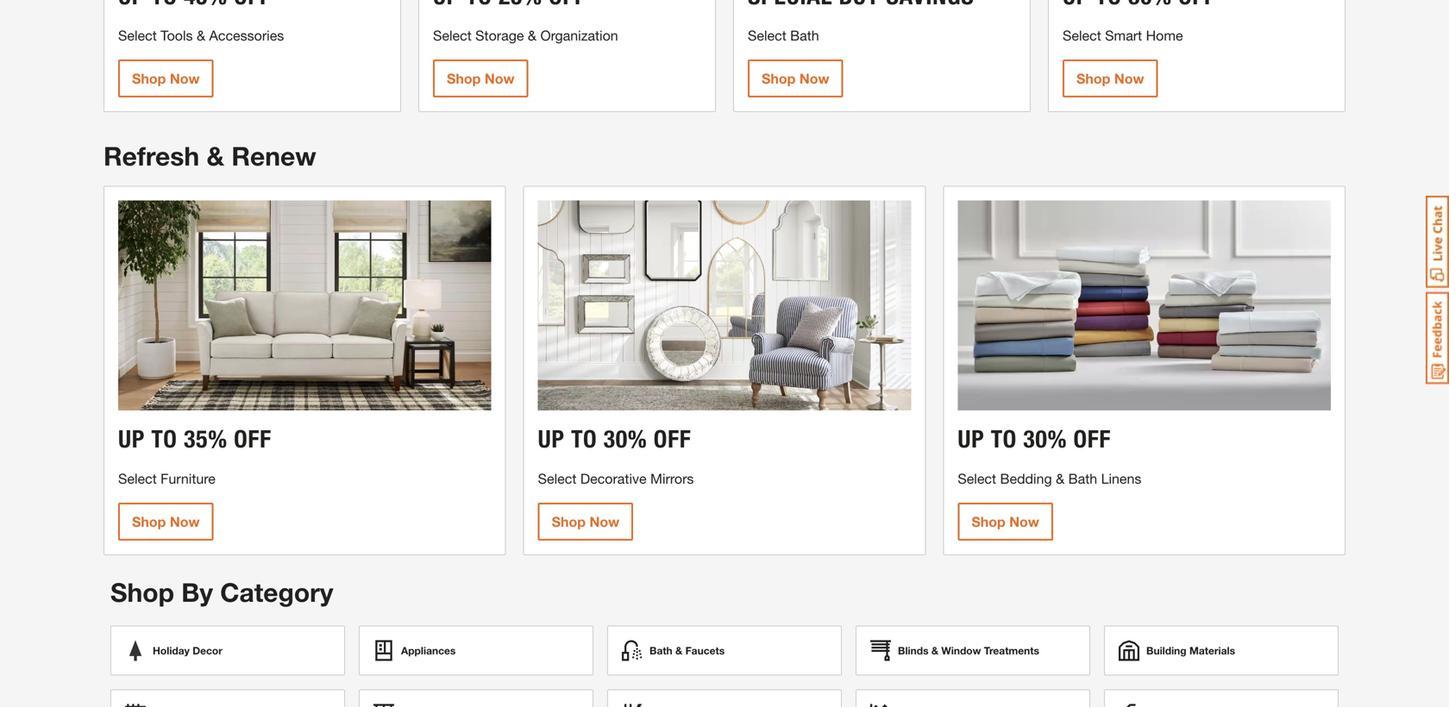 Task type: locate. For each thing, give the bounding box(es) containing it.
3 up from the left
[[958, 425, 985, 454]]

select for select decorative mirrors
[[538, 471, 577, 487]]

now down tools
[[170, 70, 200, 87]]

30% for bedding
[[1024, 425, 1068, 454]]

select for select furniture
[[118, 471, 157, 487]]

1 to from the left
[[151, 425, 177, 454]]

bath & faucets link
[[608, 626, 842, 676]]

shop now link down select bath
[[748, 60, 844, 98]]

1 up to 30% off from the left
[[538, 425, 692, 454]]

to for decorative
[[571, 425, 597, 454]]

shop down bedding
[[972, 514, 1006, 530]]

up to 30% off up the decorative
[[538, 425, 692, 454]]

blinds & window treatments link
[[856, 626, 1091, 676]]

3 to from the left
[[991, 425, 1017, 454]]

shop now down the decorative
[[552, 514, 620, 530]]

faucets
[[686, 645, 725, 657]]

now
[[170, 70, 200, 87], [485, 70, 515, 87], [800, 70, 830, 87], [1115, 70, 1145, 87], [170, 514, 200, 530], [590, 514, 620, 530], [1010, 514, 1040, 530]]

35%
[[184, 425, 228, 454]]

up to 30% off up bedding
[[958, 425, 1112, 454]]

refresh & renew
[[104, 141, 316, 171]]

shop now link down select furniture
[[118, 503, 214, 541]]

mirrors
[[651, 471, 694, 487]]

linens
[[1102, 471, 1142, 487]]

bath & faucets
[[650, 645, 725, 657]]

off for furniture
[[234, 425, 272, 454]]

select decorative mirrors
[[538, 471, 694, 487]]

2 horizontal spatial bath
[[1069, 471, 1098, 487]]

shop now down select furniture
[[132, 514, 200, 530]]

to up select furniture
[[151, 425, 177, 454]]

2 vertical spatial bath
[[650, 645, 673, 657]]

off
[[234, 425, 272, 454], [654, 425, 692, 454], [1074, 425, 1112, 454]]

0 horizontal spatial image for up to 30% off image
[[538, 201, 912, 411]]

off right 35%
[[234, 425, 272, 454]]

2 30% from the left
[[1024, 425, 1068, 454]]

30%
[[604, 425, 648, 454], [1024, 425, 1068, 454]]

& left 'renew' at the top of the page
[[207, 141, 224, 171]]

shop now down select bath
[[762, 70, 830, 87]]

0 horizontal spatial up to 30% off
[[538, 425, 692, 454]]

select for select storage & organization
[[433, 27, 472, 44]]

0 horizontal spatial up
[[118, 425, 145, 454]]

now down bedding
[[1010, 514, 1040, 530]]

shop now down storage
[[447, 70, 515, 87]]

bath
[[791, 27, 820, 44], [1069, 471, 1098, 487], [650, 645, 673, 657]]

shop
[[132, 70, 166, 87], [447, 70, 481, 87], [762, 70, 796, 87], [1077, 70, 1111, 87], [132, 514, 166, 530], [552, 514, 586, 530], [972, 514, 1006, 530], [110, 577, 174, 608]]

image for up to 35% off image
[[118, 201, 492, 411]]

2 to from the left
[[571, 425, 597, 454]]

feedback link image
[[1426, 292, 1450, 385]]

off up mirrors
[[654, 425, 692, 454]]

1 image for up to 30% off image from the left
[[538, 201, 912, 411]]

shop now link
[[118, 60, 214, 98], [433, 60, 529, 98], [748, 60, 844, 98], [1063, 60, 1159, 98], [118, 503, 214, 541], [538, 503, 634, 541], [958, 503, 1054, 541]]

& right bedding
[[1056, 471, 1065, 487]]

shop down storage
[[447, 70, 481, 87]]

30% for decorative
[[604, 425, 648, 454]]

to for bedding
[[991, 425, 1017, 454]]

by
[[181, 577, 213, 608]]

0 horizontal spatial 30%
[[604, 425, 648, 454]]

select for select smart home
[[1063, 27, 1102, 44]]

2 horizontal spatial up
[[958, 425, 985, 454]]

30% up select bedding & bath linens
[[1024, 425, 1068, 454]]

holiday decor link
[[110, 626, 345, 676]]

shop now link down the decorative
[[538, 503, 634, 541]]

blinds & window treatments
[[898, 645, 1040, 657]]

1 30% from the left
[[604, 425, 648, 454]]

1 horizontal spatial off
[[654, 425, 692, 454]]

shop now down select smart home
[[1077, 70, 1145, 87]]

2 up from the left
[[538, 425, 565, 454]]

up to 30% off
[[538, 425, 692, 454], [958, 425, 1112, 454]]

1 off from the left
[[234, 425, 272, 454]]

up
[[118, 425, 145, 454], [538, 425, 565, 454], [958, 425, 985, 454]]

refresh
[[104, 141, 199, 171]]

image for up to 30% off image for select bedding & bath linens
[[958, 201, 1332, 411]]

shop now link down bedding
[[958, 503, 1054, 541]]

2 horizontal spatial off
[[1074, 425, 1112, 454]]

1 horizontal spatial image for up to 30% off image
[[958, 201, 1332, 411]]

2 image for up to 30% off image from the left
[[958, 201, 1332, 411]]

shop now for shop now link below bedding
[[972, 514, 1040, 530]]

category
[[220, 577, 333, 608]]

1 up from the left
[[118, 425, 145, 454]]

off up linens in the right of the page
[[1074, 425, 1112, 454]]

1 horizontal spatial up to 30% off
[[958, 425, 1112, 454]]

up to 35% off
[[118, 425, 272, 454]]

shop down tools
[[132, 70, 166, 87]]

storage
[[476, 27, 524, 44]]

shop down select furniture
[[132, 514, 166, 530]]

shop now down bedding
[[972, 514, 1040, 530]]

0 horizontal spatial off
[[234, 425, 272, 454]]

to for furniture
[[151, 425, 177, 454]]

shop down select bath
[[762, 70, 796, 87]]

select
[[118, 27, 157, 44], [433, 27, 472, 44], [748, 27, 787, 44], [1063, 27, 1102, 44], [118, 471, 157, 487], [538, 471, 577, 487], [958, 471, 997, 487]]

1 horizontal spatial to
[[571, 425, 597, 454]]

off for bedding
[[1074, 425, 1112, 454]]

window
[[942, 645, 982, 657]]

to up bedding
[[991, 425, 1017, 454]]

1 horizontal spatial bath
[[791, 27, 820, 44]]

appliances
[[401, 645, 456, 657]]

&
[[197, 27, 205, 44], [528, 27, 537, 44], [207, 141, 224, 171], [1056, 471, 1065, 487], [676, 645, 683, 657], [932, 645, 939, 657]]

2 up to 30% off from the left
[[958, 425, 1112, 454]]

shop now for shop now link underneath tools
[[132, 70, 200, 87]]

3 off from the left
[[1074, 425, 1112, 454]]

2 horizontal spatial to
[[991, 425, 1017, 454]]

shop now link down storage
[[433, 60, 529, 98]]

1 horizontal spatial 30%
[[1024, 425, 1068, 454]]

to
[[151, 425, 177, 454], [571, 425, 597, 454], [991, 425, 1017, 454]]

select for select bath
[[748, 27, 787, 44]]

1 horizontal spatial up
[[538, 425, 565, 454]]

building
[[1147, 645, 1187, 657]]

30% up select decorative mirrors
[[604, 425, 648, 454]]

0 horizontal spatial to
[[151, 425, 177, 454]]

home
[[1147, 27, 1184, 44]]

0 vertical spatial bath
[[791, 27, 820, 44]]

shop now link down tools
[[118, 60, 214, 98]]

select furniture
[[118, 471, 216, 487]]

2 off from the left
[[654, 425, 692, 454]]

shop now down tools
[[132, 70, 200, 87]]

holiday decor placeholder image
[[125, 641, 146, 661]]

shop now
[[132, 70, 200, 87], [447, 70, 515, 87], [762, 70, 830, 87], [1077, 70, 1145, 87], [132, 514, 200, 530], [552, 514, 620, 530], [972, 514, 1040, 530]]

to up the decorative
[[571, 425, 597, 454]]

1 vertical spatial bath
[[1069, 471, 1098, 487]]

bedding
[[1001, 471, 1053, 487]]

now down furniture
[[170, 514, 200, 530]]

image for up to 30% off image
[[538, 201, 912, 411], [958, 201, 1332, 411]]



Task type: describe. For each thing, give the bounding box(es) containing it.
now down storage
[[485, 70, 515, 87]]

select for select tools & accessories
[[118, 27, 157, 44]]

shop now for shop now link under the decorative
[[552, 514, 620, 530]]

shop down the decorative
[[552, 514, 586, 530]]

shop now for shop now link below select furniture
[[132, 514, 200, 530]]

select storage & organization
[[433, 27, 618, 44]]

organization
[[541, 27, 618, 44]]

furniture
[[161, 471, 216, 487]]

& left the faucets
[[676, 645, 683, 657]]

live chat image
[[1426, 196, 1450, 288]]

decorative
[[581, 471, 647, 487]]

off for decorative
[[654, 425, 692, 454]]

up to 30% off for bedding
[[958, 425, 1112, 454]]

treatments
[[984, 645, 1040, 657]]

up to 30% off for decorative
[[538, 425, 692, 454]]

accessories
[[209, 27, 284, 44]]

up for select bedding & bath linens
[[958, 425, 985, 454]]

decor
[[193, 645, 223, 657]]

select bedding & bath linens
[[958, 471, 1142, 487]]

now down the decorative
[[590, 514, 620, 530]]

holiday
[[153, 645, 190, 657]]

smart
[[1106, 27, 1143, 44]]

blinds
[[898, 645, 929, 657]]

renew
[[232, 141, 316, 171]]

now down select bath
[[800, 70, 830, 87]]

shop down select smart home
[[1077, 70, 1111, 87]]

shop by category
[[110, 577, 333, 608]]

select for select bedding & bath linens
[[958, 471, 997, 487]]

shop now for shop now link below select bath
[[762, 70, 830, 87]]

& right blinds
[[932, 645, 939, 657]]

building materials link
[[1105, 626, 1339, 676]]

holiday decor
[[153, 645, 223, 657]]

shop left by
[[110, 577, 174, 608]]

select bath
[[748, 27, 820, 44]]

tools
[[161, 27, 193, 44]]

& right tools
[[197, 27, 205, 44]]

shop now link down select smart home
[[1063, 60, 1159, 98]]

select smart home
[[1063, 27, 1184, 44]]

appliances link
[[359, 626, 594, 676]]

image for up to 30% off image for select decorative mirrors
[[538, 201, 912, 411]]

select tools & accessories
[[118, 27, 284, 44]]

building materials
[[1147, 645, 1236, 657]]

& right storage
[[528, 27, 537, 44]]

shop now for shop now link below storage
[[447, 70, 515, 87]]

up for select furniture
[[118, 425, 145, 454]]

shop now for shop now link below select smart home
[[1077, 70, 1145, 87]]

up for select decorative mirrors
[[538, 425, 565, 454]]

now down the smart
[[1115, 70, 1145, 87]]

0 horizontal spatial bath
[[650, 645, 673, 657]]

materials
[[1190, 645, 1236, 657]]



Task type: vqa. For each thing, say whether or not it's contained in the screenshot.
By
yes



